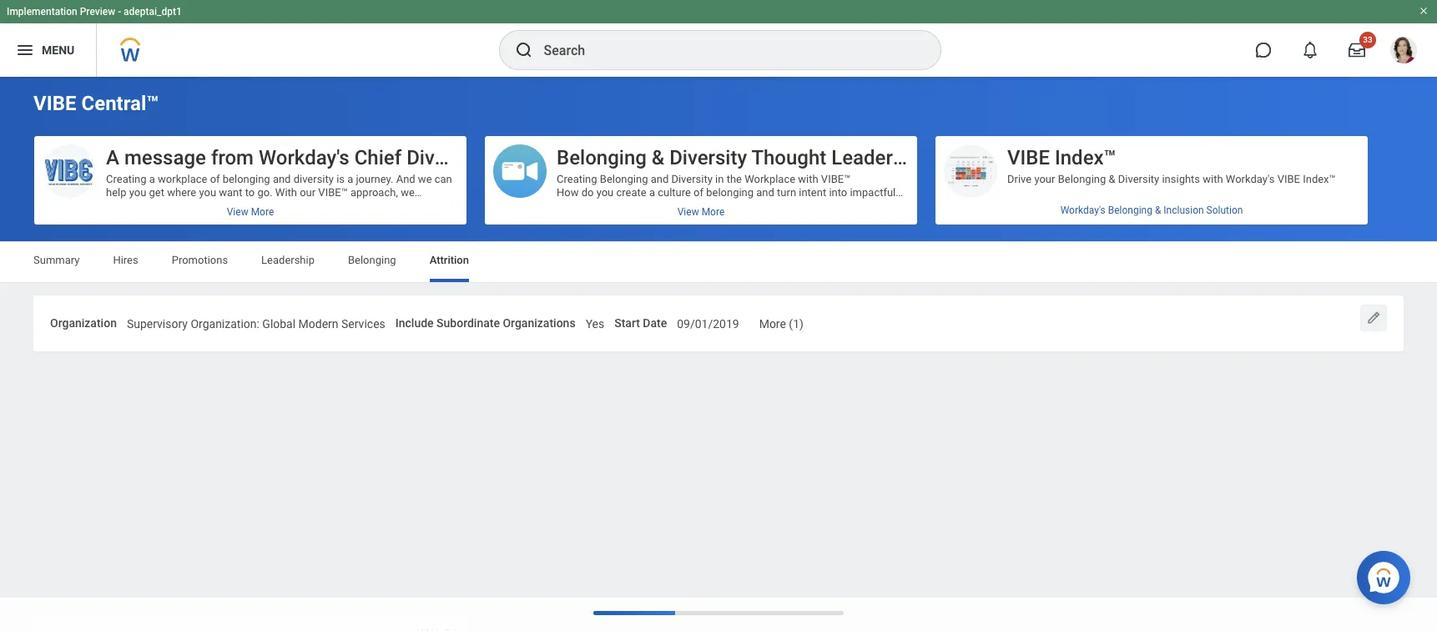 Task type: describe. For each thing, give the bounding box(es) containing it.
menu
[[42, 43, 75, 56]]

to left 'focus'
[[1159, 200, 1168, 212]]

with inside creating belonging and diversity in the workplace with vibe™ how do you create a culture of belonging and turn intent into impactful actions? in this webinar, we share our strategies for valuing inclusion, belonging, and equity for all and show how our solutions can help you enable change. watch webinar
[[798, 173, 819, 185]]

2 vertical spatial vibe
[[1278, 173, 1301, 185]]

equality
[[712, 266, 751, 279]]

implementation preview -   adeptai_dpt1
[[7, 6, 182, 18]]

start date element
[[677, 306, 739, 337]]

play
[[823, 280, 843, 292]]

justice
[[699, 346, 734, 359]]

main content containing vibe central™
[[0, 77, 1438, 631]]

each
[[797, 280, 820, 292]]

learn inside coming together on the path to equality learn how companies, leaders, and organizations each play a role in building equality. join the webinar with workday leaders and discover ways to assess your intentions against outcomes and drive real change. watch webinar
[[557, 280, 584, 292]]

can
[[830, 213, 847, 225]]

role
[[854, 280, 872, 292]]

within
[[619, 386, 648, 399]]

include subordinate organizations element
[[586, 306, 605, 337]]

-
[[118, 6, 121, 18]]

2 horizontal spatial workday's
[[1226, 173, 1275, 185]]

vibe for vibe central™
[[33, 92, 76, 115]]

uniting
[[557, 346, 591, 359]]

belonging inside creating belonging and diversity in the workplace with vibe™ how do you create a culture of belonging and turn intent into impactful actions? in this webinar, we share our strategies for valuing inclusion, belonging, and equity for all and show how our solutions can help you enable change. watch webinar
[[600, 173, 648, 185]]

organizations
[[729, 280, 794, 292]]

adeptai_dpt1
[[124, 6, 182, 18]]

drive
[[818, 306, 841, 319]]

we
[[675, 200, 689, 212]]

webinar
[[682, 293, 720, 305]]

vibe central™
[[33, 92, 159, 115]]

do
[[582, 186, 594, 199]]

action
[[618, 360, 648, 372]]

notifications large image
[[1302, 42, 1319, 58]]

our down the belonging
[[721, 200, 737, 212]]

more
[[759, 317, 786, 331]]

workday's inside button
[[259, 146, 350, 169]]

accelerate
[[793, 360, 843, 372]]

discover
[[849, 293, 890, 305]]

culture
[[658, 186, 691, 199]]

date
[[643, 316, 667, 330]]

join
[[640, 293, 661, 305]]

measure relative performance to focus belonging & diversity efforts
[[1008, 200, 1340, 212]]

all
[[678, 213, 689, 225]]

relative
[[1052, 200, 1090, 212]]

and down leaders
[[797, 306, 815, 319]]

to right path
[[700, 266, 710, 279]]

companies,
[[610, 280, 665, 292]]

creating belonging and diversity in the workplace with vibe™ how do you create a culture of belonging and turn intent into impactful actions? in this webinar, we share our strategies for valuing inclusion, belonging, and equity for all and show how our solutions can help you enable change. watch webinar
[[557, 173, 896, 252]]

central™
[[81, 92, 159, 115]]

diversity inside creating belonging and diversity in the workplace with vibe™ how do you create a culture of belonging and turn intent into impactful actions? in this webinar, we share our strategies for valuing inclusion, belonging, and equity for all and show how our solutions can help you enable change. watch webinar
[[672, 173, 713, 185]]

1 vertical spatial the
[[657, 266, 673, 279]]

share
[[691, 200, 718, 212]]

in inside creating belonging and diversity in the workplace with vibe™ how do you create a culture of belonging and turn intent into impactful actions? in this webinar, we share our strategies for valuing inclusion, belonging, and equity for all and show how our solutions can help you enable change. watch webinar
[[716, 173, 724, 185]]

services
[[341, 317, 386, 331]]

2 vertical spatial workday's
[[1061, 205, 1106, 216]]

learn inside uniting at workday for social justice we're taking action to examine our practices and accelerate progress in our company. learn how we're working together to create systemic change both within workday and externally.
[[625, 373, 652, 386]]

thought
[[752, 146, 827, 169]]

and down this
[[609, 213, 627, 225]]

belonging & diversity thought leadership
[[557, 146, 931, 169]]

workplace
[[745, 173, 796, 185]]

against
[[707, 306, 743, 319]]

on
[[642, 266, 655, 279]]

efforts
[[1307, 200, 1340, 212]]

turn
[[777, 186, 797, 199]]

close environment banner image
[[1419, 6, 1429, 16]]

1 vertical spatial you
[[873, 213, 890, 225]]

measure
[[1008, 200, 1050, 212]]

with inside coming together on the path to equality learn how companies, leaders, and organizations each play a role in building equality. join the webinar with workday leaders and discover ways to assess your intentions against outcomes and drive real change. watch webinar
[[723, 293, 743, 305]]

tab list containing summary
[[17, 242, 1421, 282]]

taking
[[586, 360, 615, 372]]

and down the equality
[[708, 280, 726, 292]]

our down strategies
[[764, 213, 780, 225]]

examine
[[663, 360, 704, 372]]

equity
[[630, 213, 659, 225]]

impactful
[[850, 186, 896, 199]]

webinar,
[[632, 200, 672, 212]]

vibe™
[[821, 173, 851, 185]]

your inside coming together on the path to equality learn how companies, leaders, and organizations each play a role in building equality. join the webinar with workday leaders and discover ways to assess your intentions against outcomes and drive real change. watch webinar
[[633, 306, 654, 319]]

equality.
[[598, 293, 638, 305]]

to down accelerate
[[789, 373, 799, 386]]

33 button
[[1339, 32, 1377, 68]]

and up together
[[772, 360, 790, 372]]

1 horizontal spatial workday
[[651, 386, 693, 399]]

inclusion,
[[843, 200, 889, 212]]

webinar inside coming together on the path to equality learn how companies, leaders, and organizations each play a role in building equality. join the webinar with workday leaders and discover ways to assess your intentions against outcomes and drive real change. watch webinar
[[590, 320, 630, 332]]

assess
[[597, 306, 631, 319]]

creating
[[557, 173, 597, 185]]

33
[[1364, 35, 1373, 44]]

at
[[593, 346, 603, 359]]

help
[[850, 213, 870, 225]]

subordinate
[[437, 316, 500, 330]]

insights
[[1162, 173, 1201, 185]]

2 horizontal spatial with
[[1203, 173, 1224, 185]]

a message from workday's chief diversity officer carin taylor button
[[34, 136, 661, 225]]

2 vertical spatial the
[[664, 293, 679, 305]]

0 vertical spatial for
[[790, 200, 803, 212]]

0 horizontal spatial index™
[[1055, 146, 1117, 169]]

leaders
[[790, 293, 826, 305]]

workday's belonging & inclusion solution
[[1061, 205, 1243, 216]]

organization
[[50, 316, 117, 330]]

more (1)
[[759, 317, 804, 331]]

taylor
[[607, 146, 661, 169]]

and up strategies
[[757, 186, 775, 199]]

solution
[[1207, 205, 1243, 216]]

09/01/2019 text field
[[677, 307, 739, 336]]

our down the justice
[[707, 360, 723, 372]]

1 horizontal spatial your
[[1035, 173, 1056, 185]]

we're
[[678, 373, 703, 386]]

leaders,
[[668, 280, 705, 292]]

hires
[[113, 254, 138, 266]]

ways
[[557, 306, 582, 319]]

yes
[[586, 317, 605, 331]]

attrition
[[430, 254, 469, 266]]

& up the "culture"
[[652, 146, 665, 169]]

belonging inside workday's belonging & inclusion solution link
[[1108, 205, 1153, 216]]

inclusion
[[1164, 205, 1204, 216]]

together
[[597, 266, 640, 279]]

chief
[[355, 146, 402, 169]]

performance
[[1093, 200, 1156, 212]]

create inside creating belonging and diversity in the workplace with vibe™ how do you create a culture of belonging and turn intent into impactful actions? in this webinar, we share our strategies for valuing inclusion, belonging, and equity for all and show how our solutions can help you enable change. watch webinar
[[617, 186, 647, 199]]

1 vertical spatial leadership
[[261, 254, 315, 266]]

webinar inside creating belonging and diversity in the workplace with vibe™ how do you create a culture of belonging and turn intent into impactful actions? in this webinar, we share our strategies for valuing inclusion, belonging, and equity for all and show how our solutions can help you enable change. watch webinar
[[590, 240, 630, 252]]

vibe for vibe index™
[[1008, 146, 1050, 169]]



Task type: locate. For each thing, give the bounding box(es) containing it.
start date
[[615, 316, 667, 330]]

1 vertical spatial vibe
[[1008, 146, 1050, 169]]

preview
[[80, 6, 115, 18]]

watch down ways
[[557, 320, 587, 332]]

include subordinate organizations
[[396, 316, 576, 330]]

workday inside coming together on the path to equality learn how companies, leaders, and organizations each play a role in building equality. join the webinar with workday leaders and discover ways to assess your intentions against outcomes and drive real change. watch webinar
[[746, 293, 788, 305]]

1 vertical spatial in
[[875, 280, 884, 292]]

0 horizontal spatial your
[[633, 306, 654, 319]]

the up intentions
[[664, 293, 679, 305]]

to
[[1159, 200, 1168, 212], [700, 266, 710, 279], [584, 306, 594, 319], [651, 360, 660, 372], [789, 373, 799, 386]]

workday's right measure
[[1061, 205, 1106, 216]]

progress
[[846, 360, 888, 372]]

you up the in
[[597, 186, 614, 199]]

1 horizontal spatial you
[[873, 213, 890, 225]]

to down building
[[584, 306, 594, 319]]

1 horizontal spatial learn
[[625, 373, 652, 386]]

1 vertical spatial workday
[[606, 346, 647, 359]]

coming
[[557, 266, 594, 279]]

in up the belonging
[[716, 173, 724, 185]]

0 vertical spatial a
[[649, 186, 655, 199]]

0 vertical spatial create
[[617, 186, 647, 199]]

learn down coming
[[557, 280, 584, 292]]

how
[[741, 213, 762, 225], [587, 280, 607, 292], [655, 373, 675, 386]]

0 horizontal spatial create
[[617, 186, 647, 199]]

0 horizontal spatial workday's
[[259, 146, 350, 169]]

change. down the in
[[592, 226, 630, 239]]

profile logan mcneil image
[[1391, 37, 1418, 67]]

0 horizontal spatial a
[[649, 186, 655, 199]]

workday's up solution
[[1226, 173, 1275, 185]]

for left social
[[650, 346, 664, 359]]

watch down enable
[[557, 240, 587, 252]]

from
[[211, 146, 254, 169]]

0 vertical spatial how
[[741, 213, 762, 225]]

and down play
[[828, 293, 846, 305]]

1 horizontal spatial in
[[875, 280, 884, 292]]

1 vertical spatial index™
[[1303, 173, 1336, 185]]

change. inside coming together on the path to equality learn how companies, leaders, and organizations each play a role in building equality. join the webinar with workday leaders and discover ways to assess your intentions against outcomes and drive real change. watch webinar
[[864, 306, 902, 319]]

2 vertical spatial in
[[891, 360, 899, 372]]

&
[[652, 146, 665, 169], [1109, 173, 1116, 185], [1254, 200, 1260, 212], [1155, 205, 1162, 216]]

0 vertical spatial in
[[716, 173, 724, 185]]

externally.
[[716, 386, 765, 399]]

2 vertical spatial how
[[655, 373, 675, 386]]

& left inclusion
[[1155, 205, 1162, 216]]

Search Workday  search field
[[544, 32, 906, 68]]

global
[[262, 317, 296, 331]]

how down strategies
[[741, 213, 762, 225]]

watch inside creating belonging and diversity in the workplace with vibe™ how do you create a culture of belonging and turn intent into impactful actions? in this webinar, we share our strategies for valuing inclusion, belonging, and equity for all and show how our solutions can help you enable change. watch webinar
[[557, 240, 587, 252]]

1 horizontal spatial change.
[[864, 306, 902, 319]]

you down inclusion,
[[873, 213, 890, 225]]

learn
[[557, 280, 584, 292], [625, 373, 652, 386]]

with up against
[[723, 293, 743, 305]]

leadership up impactful
[[832, 146, 931, 169]]

& up performance
[[1109, 173, 1116, 185]]

solutions
[[783, 213, 827, 225]]

workday down the we're
[[651, 386, 693, 399]]

index™ up the efforts
[[1303, 173, 1336, 185]]

workday up outcomes
[[746, 293, 788, 305]]

1 horizontal spatial vibe
[[1008, 146, 1050, 169]]

your down join
[[633, 306, 654, 319]]

Supervisory Organization: Global Modern Services text field
[[127, 307, 386, 336]]

index™ up relative
[[1055, 146, 1117, 169]]

0 horizontal spatial in
[[716, 173, 724, 185]]

change.
[[592, 226, 630, 239], [864, 306, 902, 319]]

drive your belonging & diversity insights with workday's vibe index™
[[1008, 173, 1336, 185]]

how inside coming together on the path to equality learn how companies, leaders, and organizations each play a role in building equality. join the webinar with workday leaders and discover ways to assess your intentions against outcomes and drive real change. watch webinar
[[587, 280, 607, 292]]

0 horizontal spatial leadership
[[261, 254, 315, 266]]

summary
[[33, 254, 80, 266]]

0 vertical spatial your
[[1035, 173, 1056, 185]]

0 horizontal spatial change.
[[592, 226, 630, 239]]

together
[[746, 373, 787, 386]]

learn up within
[[625, 373, 652, 386]]

a
[[106, 146, 119, 169]]

0 horizontal spatial with
[[723, 293, 743, 305]]

1 vertical spatial create
[[802, 373, 832, 386]]

how up equality.
[[587, 280, 607, 292]]

the up the belonging
[[727, 173, 742, 185]]

leadership up global
[[261, 254, 315, 266]]

for
[[790, 200, 803, 212], [662, 213, 675, 225], [650, 346, 664, 359]]

1 vertical spatial for
[[662, 213, 675, 225]]

carin
[[555, 146, 602, 169]]

workday's right the from
[[259, 146, 350, 169]]

0 horizontal spatial vibe
[[33, 92, 76, 115]]

create inside uniting at workday for social justice we're taking action to examine our practices and accelerate progress in our company. learn how we're working together to create systemic change both within workday and externally.
[[802, 373, 832, 386]]

focus
[[1171, 200, 1200, 212]]

in inside coming together on the path to equality learn how companies, leaders, and organizations each play a role in building equality. join the webinar with workday leaders and discover ways to assess your intentions against outcomes and drive real change. watch webinar
[[875, 280, 884, 292]]

belonging right 'focus'
[[1203, 200, 1251, 212]]

start
[[615, 316, 640, 330]]

Yes text field
[[586, 307, 605, 336]]

workday up action
[[606, 346, 647, 359]]

for left all
[[662, 213, 675, 225]]

belonging down taylor
[[600, 173, 648, 185]]

with up intent on the top of page
[[798, 173, 819, 185]]

2 vertical spatial workday
[[651, 386, 693, 399]]

modern
[[299, 317, 339, 331]]

09/01/2019
[[677, 317, 739, 331]]

1 vertical spatial change.
[[864, 306, 902, 319]]

webinar up together
[[590, 240, 630, 252]]

organization element
[[127, 306, 386, 337]]

2 horizontal spatial how
[[741, 213, 762, 225]]

and up the "culture"
[[651, 173, 669, 185]]

change. down discover in the top right of the page
[[864, 306, 902, 319]]

in
[[600, 200, 609, 212]]

belonging,
[[557, 213, 606, 225]]

with
[[798, 173, 819, 185], [1203, 173, 1224, 185], [723, 293, 743, 305]]

for inside uniting at workday for social justice we're taking action to examine our practices and accelerate progress in our company. learn how we're working together to create systemic change both within workday and externally.
[[650, 346, 664, 359]]

how down examine
[[655, 373, 675, 386]]

strategies
[[739, 200, 787, 212]]

with right insights
[[1203, 173, 1224, 185]]

enable
[[557, 226, 589, 239]]

officer
[[489, 146, 550, 169]]

social
[[666, 346, 696, 359]]

systemic
[[835, 373, 878, 386]]

menu banner
[[0, 0, 1438, 77]]

your
[[1035, 173, 1056, 185], [633, 306, 654, 319]]

intentions
[[657, 306, 705, 319]]

and down the we're
[[696, 386, 714, 399]]

for up solutions
[[790, 200, 803, 212]]

0 vertical spatial learn
[[557, 280, 584, 292]]

2 watch from the top
[[557, 320, 587, 332]]

belonging down 'drive your belonging & diversity insights with workday's vibe index™'
[[1108, 205, 1153, 216]]

main content
[[0, 77, 1438, 631]]

0 vertical spatial workday
[[746, 293, 788, 305]]

(1)
[[789, 317, 804, 331]]

create up this
[[617, 186, 647, 199]]

2 vertical spatial for
[[650, 346, 664, 359]]

webinar down assess
[[590, 320, 630, 332]]

how inside creating belonging and diversity in the workplace with vibe™ how do you create a culture of belonging and turn intent into impactful actions? in this webinar, we share our strategies for valuing inclusion, belonging, and equity for all and show how our solutions can help you enable change. watch webinar
[[741, 213, 762, 225]]

a inside coming together on the path to equality learn how companies, leaders, and organizations each play a role in building equality. join the webinar with workday leaders and discover ways to assess your intentions against outcomes and drive real change. watch webinar
[[845, 280, 851, 292]]

both
[[595, 386, 617, 399]]

1 watch from the top
[[557, 240, 587, 252]]

0 vertical spatial workday's
[[259, 146, 350, 169]]

belonging up services
[[348, 254, 396, 266]]

0 vertical spatial the
[[727, 173, 742, 185]]

intent
[[799, 186, 827, 199]]

our
[[721, 200, 737, 212], [764, 213, 780, 225], [707, 360, 723, 372], [557, 373, 573, 386]]

to right action
[[651, 360, 660, 372]]

2 horizontal spatial workday
[[746, 293, 788, 305]]

the right on
[[657, 266, 673, 279]]

& right solution
[[1254, 200, 1260, 212]]

index™
[[1055, 146, 1117, 169], [1303, 173, 1336, 185]]

1 horizontal spatial index™
[[1303, 173, 1336, 185]]

you
[[597, 186, 614, 199], [873, 213, 890, 225]]

your right drive
[[1035, 173, 1056, 185]]

this
[[612, 200, 630, 212]]

create down accelerate
[[802, 373, 832, 386]]

belonging up creating
[[557, 146, 647, 169]]

create
[[617, 186, 647, 199], [802, 373, 832, 386]]

in inside uniting at workday for social justice we're taking action to examine our practices and accelerate progress in our company. learn how we're working together to create systemic change both within workday and externally.
[[891, 360, 899, 372]]

0 horizontal spatial how
[[587, 280, 607, 292]]

tab list
[[17, 242, 1421, 282]]

belonging up relative
[[1058, 173, 1106, 185]]

0 vertical spatial webinar
[[590, 240, 630, 252]]

change. inside creating belonging and diversity in the workplace with vibe™ how do you create a culture of belonging and turn intent into impactful actions? in this webinar, we share our strategies for valuing inclusion, belonging, and equity for all and show how our solutions can help you enable change. watch webinar
[[592, 226, 630, 239]]

2 horizontal spatial in
[[891, 360, 899, 372]]

supervisory organization: global modern services
[[127, 317, 386, 331]]

the inside creating belonging and diversity in the workplace with vibe™ how do you create a culture of belonging and turn intent into impactful actions? in this webinar, we share our strategies for valuing inclusion, belonging, and equity for all and show how our solutions can help you enable change. watch webinar
[[727, 173, 742, 185]]

include
[[396, 316, 434, 330]]

1 vertical spatial webinar
[[590, 320, 630, 332]]

0 vertical spatial leadership
[[832, 146, 931, 169]]

1 vertical spatial a
[[845, 280, 851, 292]]

vibe
[[33, 92, 76, 115], [1008, 146, 1050, 169], [1278, 173, 1301, 185]]

1 horizontal spatial create
[[802, 373, 832, 386]]

1 vertical spatial watch
[[557, 320, 587, 332]]

0 vertical spatial you
[[597, 186, 614, 199]]

a inside creating belonging and diversity in the workplace with vibe™ how do you create a culture of belonging and turn intent into impactful actions? in this webinar, we share our strategies for valuing inclusion, belonging, and equity for all and show how our solutions can help you enable change. watch webinar
[[649, 186, 655, 199]]

edit image
[[1366, 310, 1383, 326]]

search image
[[514, 40, 534, 60]]

1 vertical spatial workday's
[[1226, 173, 1275, 185]]

company.
[[575, 373, 622, 386]]

0 vertical spatial change.
[[592, 226, 630, 239]]

of
[[694, 186, 704, 199]]

outcomes
[[746, 306, 794, 319]]

1 horizontal spatial a
[[845, 280, 851, 292]]

2 webinar from the top
[[590, 320, 630, 332]]

2 horizontal spatial vibe
[[1278, 173, 1301, 185]]

1 horizontal spatial leadership
[[832, 146, 931, 169]]

workday's belonging & inclusion solution link
[[936, 198, 1368, 223]]

1 webinar from the top
[[590, 240, 630, 252]]

justify image
[[15, 40, 35, 60]]

in right role
[[875, 280, 884, 292]]

More (1) text field
[[759, 307, 804, 336]]

watch inside coming together on the path to equality learn how companies, leaders, and organizations each play a role in building equality. join the webinar with workday leaders and discover ways to assess your intentions against outcomes and drive real change. watch webinar
[[557, 320, 587, 332]]

a left role
[[845, 280, 851, 292]]

show
[[713, 213, 739, 225]]

1 vertical spatial how
[[587, 280, 607, 292]]

1 horizontal spatial workday's
[[1061, 205, 1106, 216]]

0 horizontal spatial workday
[[606, 346, 647, 359]]

into
[[829, 186, 848, 199]]

a up webinar,
[[649, 186, 655, 199]]

0 vertical spatial index™
[[1055, 146, 1117, 169]]

0 horizontal spatial learn
[[557, 280, 584, 292]]

our down we're
[[557, 373, 573, 386]]

we're
[[557, 360, 583, 372]]

change
[[557, 386, 592, 399]]

in right progress
[[891, 360, 899, 372]]

organizations
[[503, 316, 576, 330]]

diversity inside button
[[407, 146, 484, 169]]

workday's
[[259, 146, 350, 169], [1226, 173, 1275, 185], [1061, 205, 1106, 216]]

building
[[557, 293, 595, 305]]

drive
[[1008, 173, 1032, 185]]

uniting at workday for social justice we're taking action to examine our practices and accelerate progress in our company. learn how we're working together to create systemic change both within workday and externally.
[[557, 346, 899, 399]]

inbox large image
[[1349, 42, 1366, 58]]

and down share
[[692, 213, 710, 225]]

how inside uniting at workday for social justice we're taking action to examine our practices and accelerate progress in our company. learn how we're working together to create systemic change both within workday and externally.
[[655, 373, 675, 386]]

1 horizontal spatial with
[[798, 173, 819, 185]]

0 horizontal spatial you
[[597, 186, 614, 199]]

0 vertical spatial watch
[[557, 240, 587, 252]]

1 vertical spatial learn
[[625, 373, 652, 386]]

practices
[[725, 360, 770, 372]]

coming together on the path to equality learn how companies, leaders, and organizations each play a role in building equality. join the webinar with workday leaders and discover ways to assess your intentions against outcomes and drive real change. watch webinar
[[557, 266, 902, 332]]

1 horizontal spatial how
[[655, 373, 675, 386]]

supervisory
[[127, 317, 188, 331]]

webinar
[[590, 240, 630, 252], [590, 320, 630, 332]]

1 vertical spatial your
[[633, 306, 654, 319]]

promotions
[[172, 254, 228, 266]]

0 vertical spatial vibe
[[33, 92, 76, 115]]



Task type: vqa. For each thing, say whether or not it's contained in the screenshot.


